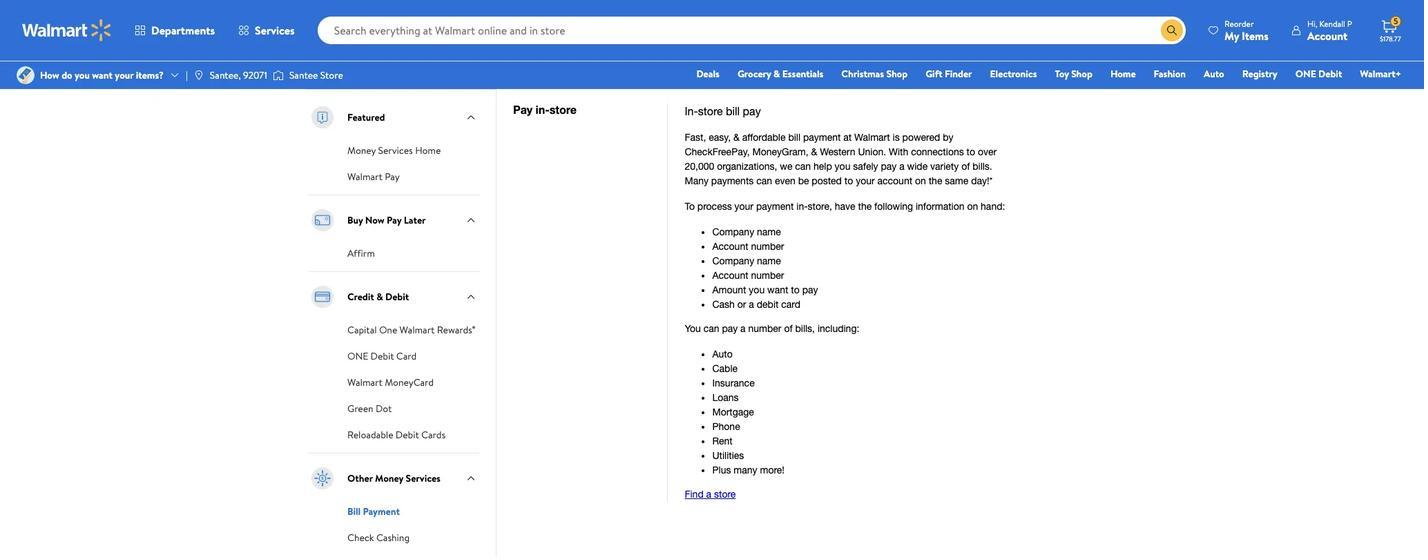 Task type: describe. For each thing, give the bounding box(es) containing it.
one for one debit
[[1296, 67, 1316, 81]]

green dot link
[[347, 400, 392, 416]]

one debit card
[[347, 349, 417, 363]]

christmas shop link
[[835, 66, 914, 82]]

one debit
[[1296, 67, 1342, 81]]

store
[[320, 68, 343, 82]]

reloadable debit cards
[[347, 428, 446, 442]]

5
[[1394, 15, 1399, 27]]

how do you want your items?
[[40, 68, 164, 82]]

one for one debit card
[[347, 349, 368, 363]]

auto link
[[1198, 66, 1231, 82]]

buy now pay later image
[[309, 206, 336, 234]]

gift
[[926, 67, 943, 81]]

hi,
[[1308, 18, 1318, 29]]

fashion link
[[1148, 66, 1192, 82]]

& for grocery
[[774, 67, 780, 81]]

departments
[[151, 23, 215, 38]]

bill payment link
[[347, 503, 400, 519]]

now
[[365, 213, 385, 227]]

credit & debit image
[[309, 283, 336, 311]]

0 horizontal spatial home
[[415, 143, 441, 157]]

toy shop link
[[1049, 66, 1099, 82]]

check cashing
[[347, 531, 410, 545]]

how
[[40, 68, 59, 82]]

walmart pay link
[[347, 168, 400, 183]]

92071
[[243, 68, 267, 82]]

items
[[1242, 28, 1269, 43]]

buy
[[347, 213, 363, 227]]

want
[[92, 68, 113, 82]]

other money services
[[347, 472, 441, 485]]

gift finder link
[[920, 66, 978, 82]]

services right store
[[345, 55, 390, 72]]

debit for one debit card
[[371, 349, 394, 363]]

debit for reloadable debit cards
[[396, 428, 419, 442]]

departments button
[[123, 14, 227, 47]]

other
[[347, 472, 373, 485]]

walmart+
[[1360, 67, 1402, 81]]

later
[[404, 213, 426, 227]]

credit & debit
[[347, 290, 409, 304]]

walmart image
[[22, 19, 112, 41]]

reorder
[[1225, 18, 1254, 29]]

card
[[396, 349, 417, 363]]

rewards®
[[437, 323, 475, 337]]

1 vertical spatial walmart
[[400, 323, 435, 337]]

services button
[[227, 14, 306, 47]]

walmart pay
[[347, 170, 400, 183]]

green dot
[[347, 402, 392, 416]]

do
[[62, 68, 72, 82]]

money services
[[306, 55, 390, 72]]

check
[[347, 531, 374, 545]]

christmas
[[842, 67, 884, 81]]

0 vertical spatial pay
[[385, 170, 400, 183]]

services inside dropdown button
[[255, 23, 295, 38]]

5 $178.77
[[1380, 15, 1401, 44]]

services down cards
[[406, 472, 441, 485]]

hi, kendall p account
[[1308, 18, 1353, 43]]

2 vertical spatial money
[[375, 472, 404, 485]]

santee, 92071
[[210, 68, 267, 82]]

payment
[[363, 505, 400, 519]]

moneycard
[[385, 376, 434, 389]]



Task type: locate. For each thing, give the bounding box(es) containing it.
bill
[[347, 505, 361, 519]]

electronics link
[[984, 66, 1043, 82]]

 image for santee store
[[273, 68, 284, 82]]

0 vertical spatial walmart
[[347, 170, 383, 183]]

shop right toy
[[1071, 67, 1093, 81]]

one debit card link
[[347, 348, 417, 363]]

registry
[[1242, 67, 1278, 81]]

deals link
[[690, 66, 726, 82]]

grocery
[[738, 67, 771, 81]]

debit for one debit
[[1319, 67, 1342, 81]]

walmart+ link
[[1354, 66, 1408, 82]]

affirm link
[[347, 245, 375, 260]]

shop inside "link"
[[1071, 67, 1093, 81]]

2 vertical spatial walmart
[[347, 376, 383, 389]]

money up walmart pay link on the top of the page
[[347, 143, 376, 157]]

buy now pay later
[[347, 213, 426, 227]]

walmart for walmart moneycard
[[347, 376, 383, 389]]

0 vertical spatial one
[[1296, 67, 1316, 81]]

capital one walmart rewards®
[[347, 323, 475, 337]]

essentials
[[783, 67, 824, 81]]

money
[[306, 55, 342, 72], [347, 143, 376, 157], [375, 472, 404, 485]]

1 vertical spatial pay
[[387, 213, 402, 227]]

walmart up green dot link
[[347, 376, 383, 389]]

& for credit
[[377, 290, 383, 304]]

Walmart Site-Wide search field
[[318, 17, 1186, 44]]

santee store
[[289, 68, 343, 82]]

electronics
[[990, 67, 1037, 81]]

shop for christmas shop
[[887, 67, 908, 81]]

santee
[[289, 68, 318, 82]]

walmart for walmart pay
[[347, 170, 383, 183]]

gift finder
[[926, 67, 972, 81]]

auto
[[1204, 67, 1225, 81]]

money services home
[[347, 143, 441, 157]]

affirm
[[347, 246, 375, 260]]

services up 92071
[[255, 23, 295, 38]]

other money services image
[[309, 465, 336, 492]]

you
[[75, 68, 90, 82]]

one
[[1296, 67, 1316, 81], [347, 349, 368, 363]]

0 horizontal spatial one
[[347, 349, 368, 363]]

0 vertical spatial home
[[1111, 67, 1136, 81]]

featured image
[[309, 103, 336, 131]]

search icon image
[[1167, 25, 1178, 36]]

pay down money services home
[[385, 170, 400, 183]]

registry link
[[1236, 66, 1284, 82]]

walmart down money services home
[[347, 170, 383, 183]]

p
[[1348, 18, 1353, 29]]

debit down account
[[1319, 67, 1342, 81]]

money for money services
[[306, 55, 342, 72]]

christmas shop
[[842, 67, 908, 81]]

money right other
[[375, 472, 404, 485]]

1 horizontal spatial home
[[1111, 67, 1136, 81]]

cashing
[[376, 531, 410, 545]]

shop for toy shop
[[1071, 67, 1093, 81]]

pay
[[385, 170, 400, 183], [387, 213, 402, 227]]

credit
[[347, 290, 374, 304]]

Search search field
[[318, 17, 1186, 44]]

2 shop from the left
[[1071, 67, 1093, 81]]

home
[[1111, 67, 1136, 81], [415, 143, 441, 157]]

walmart moneycard link
[[347, 374, 434, 389]]

debit up one
[[385, 290, 409, 304]]

0 horizontal spatial shop
[[887, 67, 908, 81]]

1 vertical spatial money
[[347, 143, 376, 157]]

1 horizontal spatial &
[[774, 67, 780, 81]]

walmart up card
[[400, 323, 435, 337]]

home link
[[1104, 66, 1142, 82]]

grocery & essentials link
[[731, 66, 830, 82]]

walmart moneycard
[[347, 376, 434, 389]]

debit left cards
[[396, 428, 419, 442]]

shop right the christmas
[[887, 67, 908, 81]]

kendall
[[1320, 18, 1346, 29]]

reorder my items
[[1225, 18, 1269, 43]]

|
[[186, 68, 188, 82]]

0 horizontal spatial  image
[[17, 66, 35, 84]]

santee,
[[210, 68, 241, 82]]

 image left "how"
[[17, 66, 35, 84]]

 image for how do you want your items?
[[17, 66, 35, 84]]

account
[[1308, 28, 1348, 43]]

green
[[347, 402, 373, 416]]

one down account
[[1296, 67, 1316, 81]]

 image
[[193, 70, 204, 81]]

debit left card
[[371, 349, 394, 363]]

reloadable debit cards link
[[347, 427, 446, 442]]

1 horizontal spatial  image
[[273, 68, 284, 82]]

money services home link
[[347, 142, 441, 157]]

1 shop from the left
[[887, 67, 908, 81]]

capital one walmart rewards® link
[[347, 322, 475, 337]]

$178.77
[[1380, 34, 1401, 44]]

0 horizontal spatial &
[[377, 290, 383, 304]]

&
[[774, 67, 780, 81], [377, 290, 383, 304]]

one down capital at the left of the page
[[347, 349, 368, 363]]

cards
[[421, 428, 446, 442]]

& right grocery
[[774, 67, 780, 81]]

1 vertical spatial one
[[347, 349, 368, 363]]

grocery & essentials
[[738, 67, 824, 81]]

items?
[[136, 68, 164, 82]]

finder
[[945, 67, 972, 81]]

fashion
[[1154, 67, 1186, 81]]

1 horizontal spatial shop
[[1071, 67, 1093, 81]]

featured
[[347, 110, 385, 124]]

one debit link
[[1289, 66, 1349, 82]]

& right credit on the bottom left of page
[[377, 290, 383, 304]]

deals
[[697, 67, 720, 81]]

toy
[[1055, 67, 1069, 81]]

my
[[1225, 28, 1239, 43]]

 image right 92071
[[273, 68, 284, 82]]

1 vertical spatial &
[[377, 290, 383, 304]]

0 vertical spatial &
[[774, 67, 780, 81]]

dot
[[376, 402, 392, 416]]

toy shop
[[1055, 67, 1093, 81]]

one
[[379, 323, 397, 337]]

walmart
[[347, 170, 383, 183], [400, 323, 435, 337], [347, 376, 383, 389]]

debit
[[1319, 67, 1342, 81], [385, 290, 409, 304], [371, 349, 394, 363], [396, 428, 419, 442]]

 image
[[17, 66, 35, 84], [273, 68, 284, 82]]

pay right now
[[387, 213, 402, 227]]

services up walmart pay link on the top of the page
[[378, 143, 413, 157]]

bill payment
[[347, 505, 400, 519]]

reloadable
[[347, 428, 393, 442]]

money for money services home
[[347, 143, 376, 157]]

1 horizontal spatial one
[[1296, 67, 1316, 81]]

capital
[[347, 323, 377, 337]]

check cashing link
[[347, 530, 410, 545]]

1 vertical spatial home
[[415, 143, 441, 157]]

your
[[115, 68, 134, 82]]

0 vertical spatial money
[[306, 55, 342, 72]]

services
[[255, 23, 295, 38], [345, 55, 390, 72], [378, 143, 413, 157], [406, 472, 441, 485]]

money up featured icon in the left top of the page
[[306, 55, 342, 72]]



Task type: vqa. For each thing, say whether or not it's contained in the screenshot.
GROCERY & ESSENTIALS 'link'
yes



